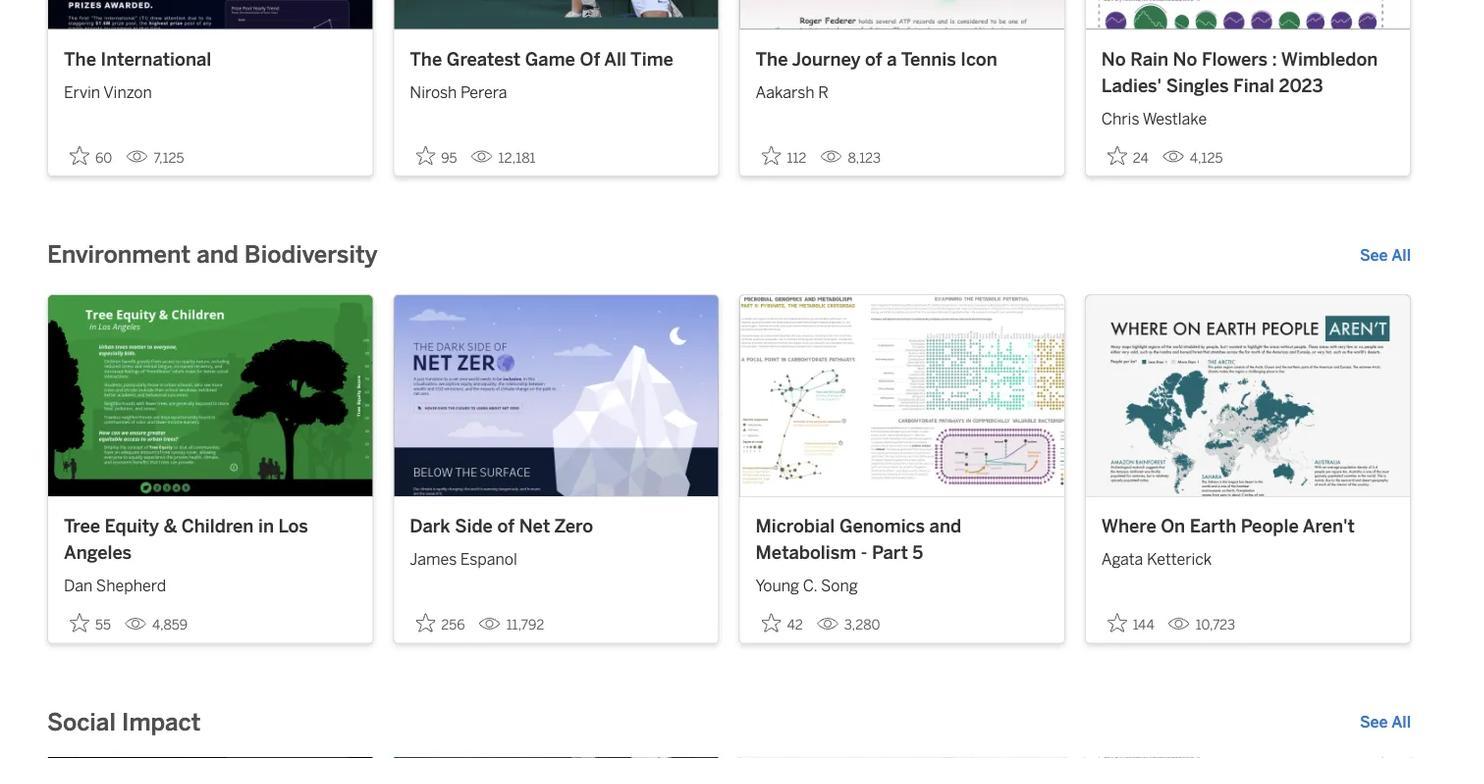 Task type: vqa. For each thing, say whether or not it's contained in the screenshot.


Task type: describe. For each thing, give the bounding box(es) containing it.
2 no from the left
[[1173, 49, 1197, 70]]

social
[[47, 709, 116, 737]]

10,723 views element
[[1160, 610, 1243, 642]]

chris westlake
[[1101, 110, 1207, 129]]

8,123
[[848, 150, 881, 166]]

environment
[[47, 242, 191, 270]]

24
[[1133, 150, 1149, 166]]

dan shepherd link
[[64, 568, 357, 599]]

tennis
[[901, 49, 956, 70]]

Add Favorite button
[[64, 608, 117, 640]]

see all social impact element
[[1360, 712, 1411, 735]]

perera
[[460, 83, 507, 102]]

social impact
[[47, 709, 201, 737]]

journey
[[792, 49, 861, 70]]

james espanol
[[410, 551, 517, 570]]

Add Favorite button
[[1101, 608, 1160, 640]]

dan
[[64, 578, 93, 597]]

11,792 views element
[[471, 610, 552, 642]]

aren't
[[1303, 516, 1355, 538]]

c.
[[803, 578, 817, 597]]

wimbledon
[[1281, 49, 1378, 70]]

vinzon
[[103, 83, 152, 102]]

james
[[410, 551, 457, 570]]

112
[[787, 150, 807, 166]]

young
[[756, 578, 799, 597]]

song
[[821, 578, 858, 597]]

icon
[[961, 49, 997, 70]]

international
[[101, 49, 211, 70]]

11,792
[[506, 618, 544, 634]]

ervin vinzon link
[[64, 73, 357, 105]]

time
[[630, 49, 673, 70]]

net
[[519, 516, 550, 538]]

the greatest game of all time link
[[410, 46, 703, 73]]

nirosh perera
[[410, 83, 507, 102]]

Add Favorite button
[[756, 140, 812, 172]]

10,723
[[1196, 618, 1235, 634]]

all for environment and biodiversity
[[1391, 246, 1411, 265]]

nirosh perera link
[[410, 73, 703, 105]]

no rain no flowers : wimbledon ladies' singles final 2023 link
[[1101, 46, 1394, 100]]

r
[[818, 83, 829, 102]]

256
[[441, 618, 465, 634]]

the for the international
[[64, 49, 96, 70]]

a
[[887, 49, 897, 70]]

see all environment and biodiversity element
[[1360, 244, 1411, 268]]

12,181
[[498, 150, 536, 166]]

7,125
[[153, 150, 184, 166]]

shepherd
[[96, 578, 166, 597]]

microbial genomics and metabolism - part 5
[[756, 516, 961, 565]]

workbook thumbnail image for greatest
[[394, 0, 718, 29]]

Add Favorite button
[[756, 608, 809, 640]]

42
[[787, 618, 803, 634]]

workbook thumbnail image for side
[[394, 296, 718, 497]]

people
[[1241, 516, 1299, 538]]

metabolism
[[756, 543, 856, 565]]

earth
[[1190, 516, 1236, 538]]

workbook thumbnail image for international
[[48, 0, 372, 29]]

the for the journey of a tennis icon
[[756, 49, 788, 70]]

tree equity & children in los angeles link
[[64, 514, 357, 568]]

aakarsh r
[[756, 83, 829, 102]]

see for environment and biodiversity
[[1360, 246, 1388, 265]]

young c. song link
[[756, 568, 1048, 599]]

2023
[[1279, 76, 1323, 97]]

chris
[[1101, 110, 1139, 129]]

7,125 views element
[[118, 142, 192, 174]]

of for journey
[[865, 49, 882, 70]]

children
[[181, 516, 254, 538]]

-
[[861, 543, 867, 565]]

tree
[[64, 516, 100, 538]]

4,859 views element
[[117, 610, 195, 642]]

see all for social impact
[[1360, 714, 1411, 733]]

workbook thumbnail image for genomics
[[740, 296, 1064, 497]]

agata ketterick
[[1101, 551, 1212, 570]]

144
[[1133, 618, 1154, 634]]

dark side of net zero
[[410, 516, 593, 538]]

where
[[1101, 516, 1156, 538]]



Task type: locate. For each thing, give the bounding box(es) containing it.
2 see all from the top
[[1360, 714, 1411, 733]]

0 vertical spatial see all link
[[1360, 244, 1411, 268]]

1 vertical spatial see all
[[1360, 714, 1411, 733]]

dan shepherd
[[64, 578, 166, 597]]

1 vertical spatial all
[[1391, 246, 1411, 265]]

the inside the greatest game of all time link
[[410, 49, 442, 70]]

impact
[[122, 709, 201, 737]]

add favorite button down ervin
[[64, 140, 118, 172]]

greatest
[[447, 49, 521, 70]]

genomics
[[839, 516, 925, 538]]

nirosh
[[410, 83, 457, 102]]

the up aakarsh
[[756, 49, 788, 70]]

environment and biodiversity
[[47, 242, 378, 270]]

where on earth people aren't link
[[1101, 514, 1394, 541]]

ketterick
[[1147, 551, 1212, 570]]

2 see all link from the top
[[1360, 712, 1411, 735]]

3,280
[[844, 618, 880, 634]]

and inside the microbial genomics and metabolism - part 5
[[929, 516, 961, 538]]

1 see all link from the top
[[1360, 244, 1411, 268]]

see all link for social impact
[[1360, 712, 1411, 735]]

dark
[[410, 516, 450, 538]]

the up nirosh at the top of page
[[410, 49, 442, 70]]

of
[[865, 49, 882, 70], [497, 516, 515, 538]]

all for social impact
[[1391, 714, 1411, 733]]

game
[[525, 49, 575, 70]]

&
[[164, 516, 177, 538]]

where on earth people aren't
[[1101, 516, 1355, 538]]

add favorite button for greatest
[[410, 140, 463, 172]]

8,123 views element
[[812, 142, 889, 174]]

the international link
[[64, 46, 357, 73]]

agata
[[1101, 551, 1143, 570]]

1 no from the left
[[1101, 49, 1126, 70]]

1 the from the left
[[64, 49, 96, 70]]

1 vertical spatial and
[[929, 516, 961, 538]]

4,125
[[1190, 150, 1223, 166]]

0 horizontal spatial of
[[497, 516, 515, 538]]

ladies'
[[1101, 76, 1162, 97]]

1 horizontal spatial and
[[929, 516, 961, 538]]

4,859
[[152, 618, 188, 634]]

james espanol link
[[410, 541, 703, 572]]

dark side of net zero link
[[410, 514, 703, 541]]

1 see all from the top
[[1360, 246, 1411, 265]]

and
[[197, 242, 238, 270], [929, 516, 961, 538]]

:
[[1272, 49, 1277, 70]]

singles
[[1166, 76, 1229, 97]]

no up singles
[[1173, 49, 1197, 70]]

workbook thumbnail image
[[48, 0, 372, 29], [394, 0, 718, 29], [740, 0, 1064, 29], [1086, 0, 1410, 29], [48, 296, 372, 497], [394, 296, 718, 497], [740, 296, 1064, 497], [1086, 296, 1410, 497]]

in
[[258, 516, 274, 538]]

the journey of a tennis icon
[[756, 49, 997, 70]]

and left biodiversity
[[197, 242, 238, 270]]

1 add favorite button from the left
[[64, 140, 118, 172]]

ervin vinzon
[[64, 83, 152, 102]]

workbook thumbnail image for journey
[[740, 0, 1064, 29]]

biodiversity
[[244, 242, 378, 270]]

12,181 views element
[[463, 142, 543, 174]]

Add Favorite button
[[64, 140, 118, 172], [410, 140, 463, 172]]

add favorite button for international
[[64, 140, 118, 172]]

equity
[[105, 516, 159, 538]]

0 vertical spatial and
[[197, 242, 238, 270]]

and inside heading
[[197, 242, 238, 270]]

4,125 views element
[[1155, 142, 1231, 174]]

flowers
[[1202, 49, 1268, 70]]

0 vertical spatial all
[[604, 49, 626, 70]]

see all for environment and biodiversity
[[1360, 246, 1411, 265]]

the inside the international link
[[64, 49, 96, 70]]

the journey of a tennis icon link
[[756, 46, 1048, 73]]

see for social impact
[[1360, 714, 1388, 733]]

all
[[604, 49, 626, 70], [1391, 246, 1411, 265], [1391, 714, 1411, 733]]

side
[[455, 516, 493, 538]]

espanol
[[460, 551, 517, 570]]

chris westlake link
[[1101, 100, 1394, 131]]

1 horizontal spatial add favorite button
[[410, 140, 463, 172]]

55
[[95, 618, 111, 634]]

2 see from the top
[[1360, 714, 1388, 733]]

part
[[872, 543, 908, 565]]

environment and biodiversity heading
[[47, 240, 378, 271]]

see
[[1360, 246, 1388, 265], [1360, 714, 1388, 733]]

microbial genomics and metabolism - part 5 link
[[756, 514, 1048, 568]]

2 the from the left
[[410, 49, 442, 70]]

add favorite button down nirosh at the top of page
[[410, 140, 463, 172]]

0 horizontal spatial no
[[1101, 49, 1126, 70]]

0 horizontal spatial add favorite button
[[64, 140, 118, 172]]

no
[[1101, 49, 1126, 70], [1173, 49, 1197, 70]]

see all link for environment and biodiversity
[[1360, 244, 1411, 268]]

2 horizontal spatial the
[[756, 49, 788, 70]]

of
[[580, 49, 600, 70]]

westlake
[[1143, 110, 1207, 129]]

add favorite button containing 60
[[64, 140, 118, 172]]

workbook thumbnail image for rain
[[1086, 0, 1410, 29]]

1 horizontal spatial of
[[865, 49, 882, 70]]

1 horizontal spatial the
[[410, 49, 442, 70]]

workbook thumbnail image for on
[[1086, 296, 1410, 497]]

1 see from the top
[[1360, 246, 1388, 265]]

of for side
[[497, 516, 515, 538]]

see all
[[1360, 246, 1411, 265], [1360, 714, 1411, 733]]

aakarsh r link
[[756, 73, 1048, 105]]

zero
[[554, 516, 593, 538]]

angeles
[[64, 543, 132, 565]]

2 add favorite button from the left
[[410, 140, 463, 172]]

Add Favorite button
[[410, 608, 471, 640]]

microbial
[[756, 516, 835, 538]]

the for the greatest game of all time
[[410, 49, 442, 70]]

social impact heading
[[47, 708, 201, 739]]

3 the from the left
[[756, 49, 788, 70]]

3,280 views element
[[809, 610, 888, 642]]

1 vertical spatial of
[[497, 516, 515, 538]]

0 vertical spatial of
[[865, 49, 882, 70]]

agata ketterick link
[[1101, 541, 1394, 572]]

0 horizontal spatial the
[[64, 49, 96, 70]]

Add Favorite button
[[1101, 140, 1155, 172]]

tree equity & children in los angeles
[[64, 516, 308, 565]]

60
[[95, 150, 112, 166]]

95
[[441, 150, 457, 166]]

1 vertical spatial see
[[1360, 714, 1388, 733]]

the up ervin
[[64, 49, 96, 70]]

on
[[1161, 516, 1185, 538]]

1 vertical spatial see all link
[[1360, 712, 1411, 735]]

workbook thumbnail image for equity
[[48, 296, 372, 497]]

the greatest game of all time
[[410, 49, 673, 70]]

young c. song
[[756, 578, 858, 597]]

and right genomics
[[929, 516, 961, 538]]

the inside the journey of a tennis icon link
[[756, 49, 788, 70]]

1 horizontal spatial no
[[1173, 49, 1197, 70]]

0 horizontal spatial and
[[197, 242, 238, 270]]

0 vertical spatial see
[[1360, 246, 1388, 265]]

add favorite button containing 95
[[410, 140, 463, 172]]

2 vertical spatial all
[[1391, 714, 1411, 733]]

aakarsh
[[756, 83, 815, 102]]

no up ladies'
[[1101, 49, 1126, 70]]

rain
[[1130, 49, 1168, 70]]

of left net
[[497, 516, 515, 538]]

of left a
[[865, 49, 882, 70]]

ervin
[[64, 83, 100, 102]]

los
[[278, 516, 308, 538]]

0 vertical spatial see all
[[1360, 246, 1411, 265]]

the
[[64, 49, 96, 70], [410, 49, 442, 70], [756, 49, 788, 70]]

see all link
[[1360, 244, 1411, 268], [1360, 712, 1411, 735]]

no rain no flowers : wimbledon ladies' singles final 2023
[[1101, 49, 1378, 97]]

final
[[1233, 76, 1274, 97]]



